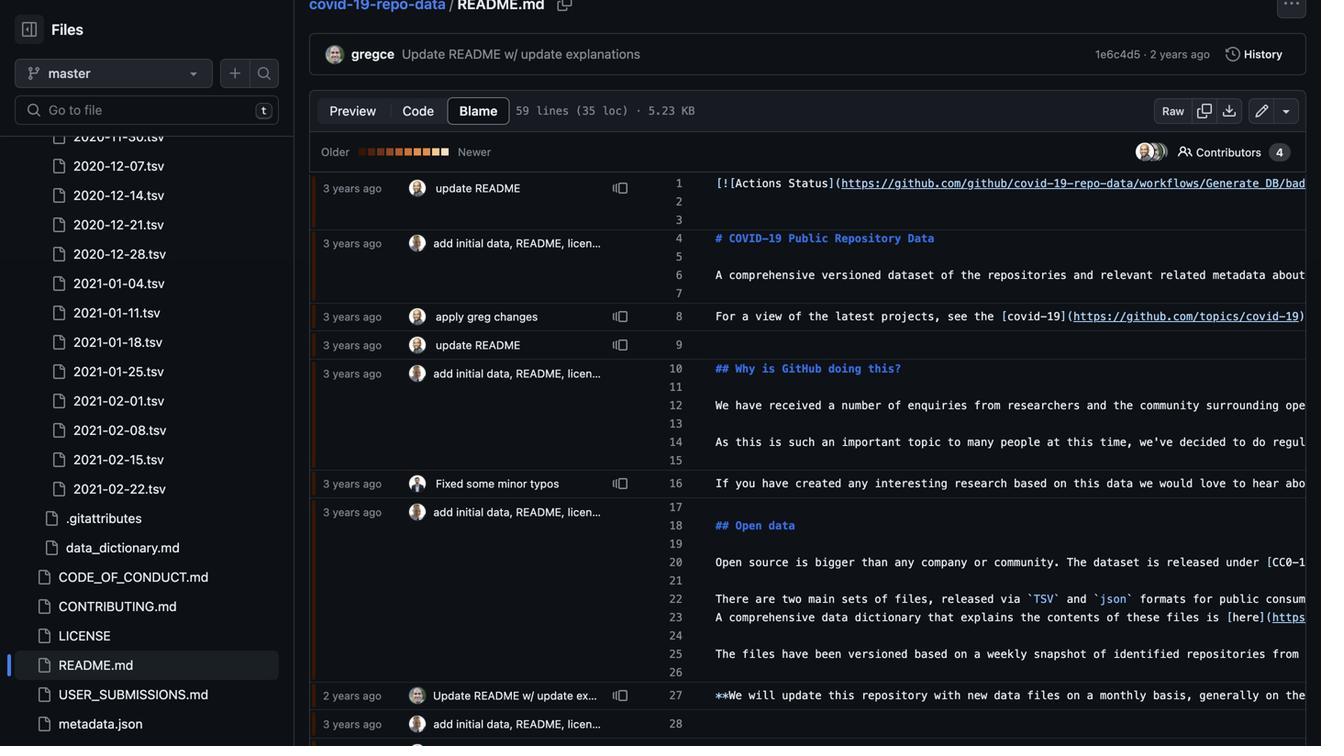 Task type: locate. For each thing, give the bounding box(es) containing it.
any right than
[[895, 556, 915, 569]]

versioned
[[822, 269, 882, 282], [848, 648, 908, 661]]

2020- for 2020-12-14.tsv
[[73, 188, 110, 203]]

5 2021- from the top
[[73, 393, 108, 408]]

1 vertical spatial we
[[729, 689, 742, 702]]

at
[[1047, 436, 1061, 449]]

2 versions image from the top
[[613, 338, 628, 352]]

2021- for 2021-02-08.tsv
[[73, 423, 108, 438]]

3 2021- from the top
[[73, 335, 108, 350]]

4 ` from the left
[[1127, 593, 1134, 606]]

on down that
[[955, 648, 968, 661]]

3 3 years ago from the top
[[323, 310, 382, 323]]

download raw file tooltip
[[1217, 98, 1243, 124]]

file image for 2021-01-11.tsv
[[51, 306, 66, 320]]

add file image
[[228, 66, 243, 81]]

the down https://
[[1306, 648, 1322, 661]]

3 years ago for second update readme link from the top
[[323, 339, 382, 352]]

1 ## from the top
[[716, 363, 729, 375]]

1 horizontal spatial from
[[1273, 648, 1299, 661]]

two
[[782, 593, 802, 606]]

[ right 1
[[716, 177, 723, 190]]

ago for first the 'add initial data, readme, license, etc' link from the bottom of the page
[[363, 718, 382, 731]]

add initial data, readme, license, etc for 4
[[434, 237, 627, 250]]

1 vertical spatial w/
[[523, 689, 534, 702]]

ago for bottommost update readme w/ update explanations link
[[363, 689, 382, 702]]

7
[[676, 287, 683, 300]]

versions image left the 16 at the right bottom
[[613, 476, 628, 491]]

1 horizontal spatial w/
[[523, 689, 534, 702]]

1 vertical spatial update readme link
[[436, 339, 521, 352]]

0 horizontal spatial ]
[[829, 177, 835, 190]]

07.tsv
[[130, 158, 164, 173]]

is left the such
[[769, 436, 782, 449]]

community.
[[994, 556, 1061, 569]]

etc left 17
[[611, 506, 627, 519]]

0 horizontal spatial based
[[915, 648, 948, 661]]

file image left data_dictionary.md on the bottom
[[44, 541, 59, 555]]

0 vertical spatial have
[[736, 399, 762, 412]]

file image left 2020-12-14.tsv
[[51, 188, 66, 203]]

3 readme, from the top
[[516, 506, 565, 519]]

readme, for 4
[[516, 237, 565, 250]]

ago for apply greg changes link
[[363, 310, 382, 323]]

[ right 'under'
[[1266, 556, 1273, 569]]

0 vertical spatial released
[[1167, 556, 1220, 569]]

4 01- from the top
[[108, 364, 128, 379]]

readme for bottommost update readme w/ update explanations link
[[474, 689, 520, 702]]

data down the main
[[822, 611, 848, 624]]

04.tsv
[[128, 276, 165, 291]]

for a view of the latest projects, see the [ covid-19 ] ( https://github.com/topics/covid-19 )
[[716, 310, 1306, 323]]

of up dictionary
[[875, 593, 888, 606]]

versions image
[[613, 309, 628, 324]]

6 3 years ago from the top
[[323, 477, 382, 490]]

readme, for 10
[[516, 367, 565, 380]]

file image left 2021-02-15.tsv
[[51, 452, 66, 467]]

based down people
[[1014, 477, 1047, 490]]

0 vertical spatial 4
[[1277, 146, 1284, 159]]

edit file image
[[1255, 104, 1270, 118]]

1 horizontal spatial (
[[1067, 310, 1074, 323]]

1 horizontal spatial 2
[[676, 195, 683, 208]]

data, for 17
[[487, 506, 513, 519]]

data, for 10
[[487, 367, 513, 380]]

2 12- from the top
[[110, 188, 130, 203]]

pu
[[1313, 269, 1322, 282]]

fixed
[[436, 477, 464, 490]]

0 horizontal spatial files
[[742, 648, 776, 661]]

0 vertical spatial repositories
[[988, 269, 1067, 282]]

add for 10
[[434, 367, 453, 380]]

3 data, from the top
[[487, 506, 513, 519]]

1 add from the top
[[434, 237, 453, 250]]

surrounding
[[1207, 399, 1279, 412]]

1 add initial data, readme, license, etc link from the top
[[434, 237, 627, 250]]

is right why
[[762, 363, 776, 375]]

1 2021- from the top
[[73, 276, 108, 291]]

1 horizontal spatial dataset
[[1094, 556, 1140, 569]]

01- up 2021-01-18.tsv
[[108, 305, 128, 320]]

7 3 years ago from the top
[[323, 506, 382, 519]]

2 add initial data, readme, license, etc link from the top
[[434, 367, 627, 380]]

versions image left 1
[[613, 181, 628, 195]]

1 vertical spatial the
[[716, 648, 736, 661]]

data
[[1107, 477, 1134, 490], [769, 519, 795, 532], [822, 611, 848, 624], [994, 689, 1021, 702]]

update readme down greg
[[436, 339, 521, 352]]

repo-
[[1074, 177, 1107, 190]]

are
[[756, 593, 776, 606]]

file image left 2020-12-28.tsv
[[51, 247, 66, 262]]

3 add initial data, readme, license, etc from the top
[[434, 506, 627, 519]]

etc left the '28'
[[611, 718, 627, 731]]

3 12- from the top
[[110, 217, 130, 232]]

explanations up the 59 lines (35 loc) · 5.23 kb
[[566, 46, 641, 61]]

08.tsv
[[130, 423, 166, 438]]

data inside there are two main sets of files, released via ` tsv ` and ` json ` formats for public consumpti a comprehensive data dictionary that explains the contents of these files is [ here ] ( https://
[[822, 611, 848, 624]]

2021- up 2021-01-18.tsv
[[73, 305, 108, 320]]

2020- for 2020-12-28.tsv
[[73, 246, 110, 262]]

1 12- from the top
[[110, 158, 130, 173]]

0 horizontal spatial from
[[974, 399, 1001, 412]]

hamelsmu image
[[1136, 143, 1154, 161]]

under
[[1226, 556, 1260, 569]]

5.23
[[649, 105, 675, 117]]

0 horizontal spatial w/
[[504, 46, 518, 61]]

2021-02-01.tsv
[[73, 393, 164, 408]]

1 horizontal spatial any
[[895, 556, 915, 569]]

0 vertical spatial w/
[[504, 46, 518, 61]]

## why is github doing this?
[[716, 363, 902, 375]]

2021- for 2021-02-15.tsv
[[73, 452, 108, 467]]

##
[[716, 363, 729, 375], [716, 519, 729, 532]]

copy path image
[[558, 0, 572, 11]]

file image left "contributing.md"
[[37, 599, 51, 614]]

to
[[948, 436, 961, 449], [1233, 436, 1246, 449], [1233, 477, 1246, 490]]

file image for 2020-12-07.tsv
[[51, 159, 66, 173]]

02- for 22.tsv
[[108, 481, 130, 497]]

gregce link
[[352, 46, 395, 61]]

readme.md tree item
[[15, 651, 279, 680]]

2 2021- from the top
[[73, 305, 108, 320]]

https://github.com/topics/covid-
[[1074, 310, 1286, 323]]

· right 1e6c4d5
[[1144, 48, 1147, 61]]

2021- for 2021-01-11.tsv
[[73, 305, 108, 320]]

file image for 2020-12-21.tsv
[[51, 218, 66, 232]]

1 a from the top
[[716, 269, 723, 282]]

add initial data, readme, license, etc link for 10
[[434, 367, 627, 380]]

4 versions image from the top
[[613, 688, 628, 703]]

4 02- from the top
[[108, 481, 130, 497]]

file image for 2020-12-28.tsv
[[51, 247, 66, 262]]

19 left public
[[769, 232, 782, 245]]

we left will
[[729, 689, 742, 702]]

8 3 years ago from the top
[[323, 718, 382, 731]]

formats
[[1140, 593, 1187, 606]]

important
[[842, 436, 902, 449]]

hear
[[1253, 477, 1279, 490]]

download raw content image
[[1223, 104, 1237, 118]]

2 a from the top
[[716, 611, 723, 624]]

10 11 12 13 14 15
[[670, 363, 683, 467]]

01- up 2021-01-11.tsv
[[108, 276, 128, 291]]

0 vertical spatial ·
[[1144, 48, 1147, 61]]

2021- up .gitattributes
[[73, 481, 108, 497]]

interesting
[[875, 477, 948, 490]]

1 vertical spatial files
[[742, 648, 776, 661]]

update readme
[[436, 182, 521, 195], [436, 339, 521, 352]]

files,
[[895, 593, 935, 606]]

1 etc from the top
[[611, 237, 627, 250]]

1 vertical spatial versioned
[[848, 648, 908, 661]]

about right hear
[[1286, 477, 1319, 490]]

initial
[[456, 237, 484, 250], [456, 367, 484, 380], [456, 506, 484, 519], [456, 718, 484, 731]]

8
[[676, 310, 683, 323]]

0 vertical spatial 2
[[1150, 48, 1157, 61]]

1 add initial data, readme, license, etc from the top
[[434, 237, 627, 250]]

group
[[15, 0, 279, 563], [15, 0, 279, 504]]

2020- for 2020-11-30.tsv
[[73, 129, 110, 144]]

file image left 2020-12-21.tsv
[[51, 218, 66, 232]]

2 add initial data, readme, license, etc from the top
[[434, 367, 627, 380]]

2 2020- from the top
[[73, 158, 110, 173]]

3 initial from the top
[[456, 506, 484, 519]]

ago for the 'add initial data, readme, license, etc' link for 10
[[363, 367, 382, 380]]

6
[[676, 269, 683, 282]]

( right status
[[835, 177, 842, 190]]

01- for 25.tsv
[[108, 364, 128, 379]]

0 horizontal spatial released
[[941, 593, 994, 606]]

2 vertical spatial and
[[1067, 593, 1087, 606]]

1 data, from the top
[[487, 237, 513, 250]]

https://github.com/github/covid-
[[842, 177, 1054, 190]]

0 vertical spatial ##
[[716, 363, 729, 375]]

with
[[935, 689, 961, 702]]

2 vertical spatial files
[[1028, 689, 1061, 702]]

repository
[[862, 689, 928, 702]]

1 readme, from the top
[[516, 237, 565, 250]]

search this repository image
[[257, 66, 272, 81]]

blame
[[460, 103, 498, 118]]

02- down the 2021-02-01.tsv
[[108, 423, 130, 438]]

a inside there are two main sets of files, released via ` tsv ` and ` json ` formats for public consumpti a comprehensive data dictionary that explains the contents of these files is [ here ] ( https://
[[716, 611, 723, 624]]

number
[[842, 399, 882, 412]]

5 3 years ago from the top
[[323, 367, 382, 380]]

contributors
[[1197, 146, 1262, 159]]

1 vertical spatial released
[[941, 593, 994, 606]]

2020- for 2020-12-21.tsv
[[73, 217, 110, 232]]

is down for
[[1207, 611, 1220, 624]]

versions image down versions image
[[613, 338, 628, 352]]

16
[[670, 477, 683, 490]]

02- for 08.tsv
[[108, 423, 130, 438]]

8 2021- from the top
[[73, 481, 108, 497]]

repositories
[[988, 269, 1067, 282], [1187, 648, 1266, 661]]

1 vertical spatial ·
[[636, 105, 642, 117]]

3 etc from the top
[[611, 506, 627, 519]]

1 vertical spatial a
[[716, 611, 723, 624]]

12- up 2021-01-04.tsv
[[110, 246, 130, 262]]

ago for the 'add initial data, readme, license, etc' link corresponding to 4
[[363, 237, 382, 250]]

] right the covid- at the right top
[[1061, 310, 1067, 323]]

etc down versions image
[[611, 367, 627, 380]]

from down https://
[[1273, 648, 1299, 661]]

2 02- from the top
[[108, 423, 130, 438]]

3 years ago for the 'add initial data, readme, license, etc' link corresponding to 4
[[323, 237, 382, 250]]

2 data, from the top
[[487, 367, 513, 380]]

1 horizontal spatial files
[[1028, 689, 1061, 702]]

comprehensive down are
[[729, 611, 815, 624]]

group for code_of_conduct.md
[[15, 0, 279, 563]]

such
[[789, 436, 815, 449]]

here
[[1233, 611, 1260, 624]]

] down the public
[[1260, 611, 1266, 624]]

4 2020- from the top
[[73, 217, 110, 232]]

2 readme, from the top
[[516, 367, 565, 380]]

0 vertical spatial about
[[1273, 269, 1306, 282]]

15.tsv
[[130, 452, 164, 467]]

file image left code_of_conduct.md
[[37, 570, 51, 585]]

file image left 2020-12-07.tsv
[[51, 159, 66, 173]]

some
[[467, 477, 495, 490]]

1 vertical spatial 4
[[676, 232, 683, 245]]

file image left .gitattributes
[[44, 511, 59, 526]]

update readme down 'newer'
[[436, 182, 521, 195]]

4 down more edit options image
[[1277, 146, 1284, 159]]

add initial data, readme, license, etc link
[[434, 237, 627, 250], [434, 367, 627, 380], [434, 506, 627, 519], [434, 718, 627, 731]]

file image for 2021-02-08.tsv
[[51, 423, 66, 438]]

12- for 14.tsv
[[110, 188, 130, 203]]

file image left 2021-01-11.tsv
[[51, 306, 66, 320]]

file image inside readme.md tree item
[[37, 658, 51, 673]]

4 up 5
[[676, 232, 683, 245]]

0 vertical spatial comprehensive
[[729, 269, 815, 282]]

2 horizontal spatial files
[[1167, 611, 1200, 624]]

2021- for 2021-02-01.tsv
[[73, 393, 108, 408]]

etc left 4 5 6 7
[[611, 237, 627, 250]]

versioned down repository
[[822, 269, 882, 282]]

c
[[1319, 399, 1322, 412]]

the down tsv
[[1021, 611, 1041, 624]]

readme for 2nd update readme link from the bottom of the page
[[475, 182, 521, 195]]

data, for 4
[[487, 237, 513, 250]]

4 initial from the top
[[456, 718, 484, 731]]

2021- up 2021-02-22.tsv
[[73, 452, 108, 467]]

open
[[1286, 399, 1313, 412]]

[
[[716, 177, 723, 190], [1001, 310, 1008, 323], [1266, 556, 1273, 569], [1226, 611, 1233, 624]]

file image for 2021-02-15.tsv
[[51, 452, 66, 467]]

file image for 2020-11-30.tsv
[[51, 129, 66, 144]]

2 3 years ago from the top
[[323, 237, 382, 250]]

01- down 2021-01-18.tsv
[[108, 364, 128, 379]]

to right love
[[1233, 477, 1246, 490]]

## for ## why is github doing this?
[[716, 363, 729, 375]]

1 horizontal spatial the
[[1067, 556, 1087, 569]]

0 vertical spatial from
[[974, 399, 1001, 412]]

0 vertical spatial based
[[1014, 477, 1047, 490]]

0 vertical spatial explanations
[[566, 46, 641, 61]]

released up explains at the bottom of page
[[941, 593, 994, 606]]

25.tsv
[[128, 364, 164, 379]]

1 vertical spatial comprehensive
[[729, 611, 815, 624]]

22.tsv
[[130, 481, 166, 497]]

0 vertical spatial update readme link
[[436, 182, 521, 195]]

6 2021- from the top
[[73, 423, 108, 438]]

5 2020- from the top
[[73, 246, 110, 262]]

3 add from the top
[[434, 506, 453, 519]]

1 02- from the top
[[108, 393, 130, 408]]

0 horizontal spatial dataset
[[888, 269, 935, 282]]

1 01- from the top
[[108, 276, 128, 291]]

any right created
[[848, 477, 868, 490]]

1 vertical spatial update readme w/ update explanations link
[[433, 689, 642, 702]]

file image left user_submissions.md
[[37, 687, 51, 702]]

basis,
[[1154, 689, 1193, 702]]

1 vertical spatial have
[[762, 477, 789, 490]]

0 vertical spatial a
[[716, 269, 723, 282]]

related
[[1160, 269, 1207, 282]]

1 update readme link from the top
[[436, 182, 521, 195]]

explains
[[961, 611, 1014, 624]]

7 2021- from the top
[[73, 452, 108, 467]]

1 horizontal spatial released
[[1167, 556, 1220, 569]]

01- up the 2021-01-25.tsv
[[108, 335, 128, 350]]

02- up 2021-02-22.tsv
[[108, 452, 130, 467]]

· left the 5.23
[[636, 105, 642, 117]]

group for .gitattributes
[[15, 0, 279, 504]]

do
[[1253, 436, 1266, 449]]

license, for 17
[[568, 506, 608, 519]]

1 vertical spatial update readme
[[436, 339, 521, 352]]

02- down the 2021-01-25.tsv
[[108, 393, 130, 408]]

versions image left '27'
[[613, 688, 628, 703]]

2021- up 2021-01-11.tsv
[[73, 276, 108, 291]]

of right number
[[888, 399, 902, 412]]

2 vertical spatial 2
[[323, 689, 330, 702]]

a right for
[[742, 310, 749, 323]]

2 horizontal spatial ]
[[1260, 611, 1266, 624]]

1 vertical spatial from
[[1273, 648, 1299, 661]]

add for 4
[[434, 237, 453, 250]]

ago for 2nd update readme link from the bottom of the page
[[363, 182, 382, 195]]

.gitattributes
[[66, 511, 142, 526]]

explanations for bottommost update readme w/ update explanations link
[[577, 689, 642, 702]]

file image left 2021-01-18.tsv
[[51, 335, 66, 350]]

and inside there are two main sets of files, released via ` tsv ` and ` json ` formats for public consumpti a comprehensive data dictionary that explains the contents of these files is [ here ] ( https://
[[1067, 593, 1087, 606]]

## for ## open data
[[716, 519, 729, 532]]

changes
[[494, 310, 538, 323]]

2021- down 2021-01-18.tsv
[[73, 364, 108, 379]]

] up # covid-19 public repository data
[[829, 177, 835, 190]]

ago for second update readme link from the top
[[363, 339, 382, 352]]

of
[[941, 269, 955, 282], [789, 310, 802, 323], [888, 399, 902, 412], [875, 593, 888, 606], [1107, 611, 1120, 624], [1094, 648, 1107, 661]]

3 01- from the top
[[108, 335, 128, 350]]

released up for
[[1167, 556, 1220, 569]]

1 vertical spatial repositories
[[1187, 648, 1266, 661]]

as
[[716, 436, 729, 449]]

3 add initial data, readme, license, etc link from the top
[[434, 506, 627, 519]]

license, for 4
[[568, 237, 608, 250]]

4 12- from the top
[[110, 246, 130, 262]]

2 add from the top
[[434, 367, 453, 380]]

sets
[[842, 593, 868, 606]]

dataset down data
[[888, 269, 935, 282]]

1 vertical spatial explanations
[[577, 689, 642, 702]]

1
[[676, 177, 683, 190]]

1 3 years ago from the top
[[323, 182, 382, 195]]

versioned down dictionary
[[848, 648, 908, 661]]

people
[[1001, 436, 1041, 449]]

1 initial from the top
[[456, 237, 484, 250]]

1 vertical spatial ]
[[1061, 310, 1067, 323]]

fork this repository and edit the file tooltip
[[1249, 98, 1275, 124]]

the left fi
[[1286, 689, 1306, 702]]

0 vertical spatial update readme w/ update explanations
[[402, 46, 641, 61]]

file image for 2021-01-18.tsv
[[51, 335, 66, 350]]

2020- up 2020-12-07.tsv
[[73, 129, 110, 144]]

file image for user_submissions.md
[[37, 687, 51, 702]]

1 vertical spatial (
[[1067, 310, 1074, 323]]

update
[[521, 46, 563, 61], [436, 182, 472, 195], [436, 339, 472, 352], [537, 689, 574, 702], [782, 689, 822, 702]]

[ inside there are two main sets of files, released via ` tsv ` and ` json ` formats for public consumpti a comprehensive data dictionary that explains the contents of these files is [ here ] ( https://
[[1226, 611, 1233, 624]]

file image
[[51, 129, 66, 144], [51, 159, 66, 173], [51, 188, 66, 203], [51, 335, 66, 350], [51, 364, 66, 379], [51, 394, 66, 408], [51, 452, 66, 467], [44, 511, 59, 526], [37, 658, 51, 673]]

21
[[670, 575, 683, 587]]

a down #
[[716, 269, 723, 282]]

2020-12-28.tsv
[[73, 246, 166, 262]]

19 up open
[[1286, 310, 1299, 323]]

0 horizontal spatial any
[[848, 477, 868, 490]]

0 vertical spatial files
[[1167, 611, 1200, 624]]

4 2021- from the top
[[73, 364, 108, 379]]

3 years ago for apply greg changes link
[[323, 310, 382, 323]]

latest
[[835, 310, 875, 323]]

open up there
[[716, 556, 742, 569]]

4 add from the top
[[434, 718, 453, 731]]

![
[[723, 177, 736, 190]]

projects,
[[882, 310, 941, 323]]

history link
[[1218, 41, 1291, 67]]

comprehensive up view on the top right of the page
[[729, 269, 815, 282]]

apply greg changes
[[436, 310, 538, 323]]

( right the covid- at the right top
[[1067, 310, 1074, 323]]

2 vertical spatial ]
[[1260, 611, 1266, 624]]

02- down 2021-02-15.tsv
[[108, 481, 130, 497]]

2 horizontal spatial (
[[1266, 611, 1273, 624]]

user_submissions.md
[[59, 687, 208, 702]]

2 comprehensive from the top
[[729, 611, 815, 624]]

1 horizontal spatial ]
[[1061, 310, 1067, 323]]

12- up 2020-12-28.tsv
[[110, 217, 130, 232]]

0 vertical spatial update readme
[[436, 182, 521, 195]]

1 vertical spatial ##
[[716, 519, 729, 532]]

history image
[[1226, 47, 1241, 61]]

file image left readme.md
[[37, 658, 51, 673]]

we
[[716, 399, 729, 412], [729, 689, 742, 702]]

1 vertical spatial based
[[915, 648, 948, 661]]

3 2020- from the top
[[73, 188, 110, 203]]

the up **
[[716, 648, 736, 661]]

1 vertical spatial and
[[1087, 399, 1107, 412]]

3 02- from the top
[[108, 452, 130, 467]]

2020- down 2020-12-14.tsv
[[73, 217, 110, 232]]

versions image
[[613, 181, 628, 195], [613, 338, 628, 352], [613, 476, 628, 491], [613, 688, 628, 703]]

file image
[[51, 218, 66, 232], [51, 247, 66, 262], [51, 276, 66, 291], [51, 306, 66, 320], [51, 423, 66, 438], [51, 482, 66, 497], [44, 541, 59, 555], [37, 570, 51, 585], [37, 599, 51, 614], [37, 629, 51, 643], [37, 687, 51, 702], [37, 717, 51, 731]]

0 horizontal spatial 2
[[323, 689, 330, 702]]

2020- down 2020-12-21.tsv
[[73, 246, 110, 262]]

apply
[[436, 310, 464, 323]]

code
[[403, 103, 434, 118]]

4 add initial data, readme, license, etc from the top
[[434, 718, 627, 731]]

0 horizontal spatial (
[[835, 177, 842, 190]]

]
[[829, 177, 835, 190], [1061, 310, 1067, 323], [1260, 611, 1266, 624]]

sc 9kayk9 0 image
[[1178, 145, 1193, 159]]

1 2020- from the top
[[73, 129, 110, 144]]

2021- up 2021-02-15.tsv
[[73, 423, 108, 438]]

1 vertical spatial 2
[[676, 195, 683, 208]]

initial for 4
[[456, 237, 484, 250]]

9
[[676, 339, 683, 352]]

01- for 04.tsv
[[108, 276, 128, 291]]

3 years ago
[[323, 182, 382, 195], [323, 237, 382, 250], [323, 310, 382, 323], [323, 339, 382, 352], [323, 367, 382, 380], [323, 477, 382, 490], [323, 506, 382, 519], [323, 718, 382, 731]]

0 vertical spatial update
[[402, 46, 445, 61]]

1 vertical spatial update
[[433, 689, 471, 702]]

file image for metadata.json
[[37, 717, 51, 731]]

company
[[921, 556, 968, 569]]

file image left 2021-02-08.tsv on the bottom left of page
[[51, 423, 66, 438]]

2 vertical spatial (
[[1266, 611, 1273, 624]]

2 01- from the top
[[108, 305, 128, 320]]

Go to file text field
[[49, 96, 248, 124]]

2 vertical spatial have
[[782, 648, 809, 661]]

w/ for bottommost update readme w/ update explanations link
[[523, 689, 534, 702]]

about
[[1273, 269, 1306, 282], [1286, 477, 1319, 490]]

a down there
[[716, 611, 723, 624]]

27
[[670, 689, 683, 702]]

file image left metadata.json
[[37, 717, 51, 731]]

1 vertical spatial update readme w/ update explanations
[[433, 689, 642, 702]]

0 horizontal spatial the
[[716, 648, 736, 661]]

add initial data, readme, license, etc link for 4
[[434, 237, 627, 250]]

4 3 years ago from the top
[[323, 339, 382, 352]]

update readme link
[[436, 182, 521, 195], [436, 339, 521, 352]]

explanations for topmost update readme w/ update explanations link
[[566, 46, 641, 61]]

file view element
[[317, 97, 510, 125]]

draggable pane splitter slider
[[292, 0, 296, 746]]

12- for 28.tsv
[[110, 246, 130, 262]]

versions image for 9
[[613, 338, 628, 352]]

1 license, from the top
[[568, 237, 608, 250]]

explanations left '27'
[[577, 689, 642, 702]]

1 versions image from the top
[[613, 181, 628, 195]]

2 license, from the top
[[568, 367, 608, 380]]

3 license, from the top
[[568, 506, 608, 519]]

0 horizontal spatial 4
[[676, 232, 683, 245]]

3 versions image from the top
[[613, 476, 628, 491]]

2 ## from the top
[[716, 519, 729, 532]]

2 etc from the top
[[611, 367, 627, 380]]

3 years ago for 2nd update readme link from the bottom of the page
[[323, 182, 382, 195]]

copy raw content image
[[1198, 104, 1212, 118]]

actions
[[736, 177, 782, 190]]

etc for 4
[[611, 237, 627, 250]]

1 horizontal spatial 4
[[1277, 146, 1284, 159]]

files down snapshot
[[1028, 689, 1061, 702]]

0 vertical spatial the
[[1067, 556, 1087, 569]]

2 initial from the top
[[456, 367, 484, 380]]

etc for 17
[[611, 506, 627, 519]]

2020-12-21.tsv
[[73, 217, 164, 232]]

is inside there are two main sets of files, released via ` tsv ` and ` json ` formats for public consumpti a comprehensive data dictionary that explains the contents of these files is [ here ] ( https://
[[1207, 611, 1220, 624]]

file image up .gitattributes
[[51, 482, 66, 497]]



Task type: vqa. For each thing, say whether or not it's contained in the screenshot.
the topmost Automatically Enable For New Public Repositories
no



Task type: describe. For each thing, give the bounding box(es) containing it.
18
[[670, 519, 683, 532]]

2021-02-15.tsv
[[73, 452, 164, 467]]

file image for readme.md
[[37, 658, 51, 673]]

02- for 01.tsv
[[108, 393, 130, 408]]

0 horizontal spatial repositories
[[988, 269, 1067, 282]]

is up formats
[[1147, 556, 1160, 569]]

via
[[1001, 593, 1021, 606]]

these
[[1127, 611, 1160, 624]]

4 license, from the top
[[568, 718, 608, 731]]

0 vertical spatial ]
[[829, 177, 835, 190]]

the right see
[[974, 310, 994, 323]]

file image for code_of_conduct.md
[[37, 570, 51, 585]]

file image for 2021-01-25.tsv
[[51, 364, 66, 379]]

30.tsv
[[128, 129, 164, 144]]

add initial data, readme, license, etc link for 17
[[434, 506, 627, 519]]

3 years ago for the fixed some minor typos link
[[323, 477, 382, 490]]

the up time,
[[1114, 399, 1134, 412]]

greg
[[467, 310, 491, 323]]

20
[[670, 556, 683, 569]]

0 vertical spatial and
[[1074, 269, 1094, 282]]

blame button
[[448, 97, 510, 125]]

0 vertical spatial update readme w/ update explanations link
[[402, 46, 641, 61]]

is for such
[[769, 436, 782, 449]]

gregce
[[352, 46, 395, 61]]

main
[[809, 593, 835, 606]]

2 update readme link from the top
[[436, 339, 521, 352]]

we've
[[1140, 436, 1173, 449]]

more edit options image
[[1279, 104, 1294, 118]]

3 ` from the left
[[1094, 593, 1100, 606]]

0 vertical spatial any
[[848, 477, 868, 490]]

2 ` from the left
[[1054, 593, 1061, 606]]

older
[[321, 145, 350, 158]]

1 vertical spatial any
[[895, 556, 915, 569]]

source
[[749, 556, 789, 569]]

update for bottommost update readme w/ update explanations link
[[433, 689, 471, 702]]

of right snapshot
[[1094, 648, 1107, 661]]

19 down a comprehensive versioned dataset of the repositories and relevant related metadata about pu
[[1047, 310, 1061, 323]]

typos
[[530, 477, 559, 490]]

1 horizontal spatial ·
[[1144, 48, 1147, 61]]

files inside there are two main sets of files, released via ` tsv ` and ` json ` formats for public consumpti a comprehensive data dictionary that explains the contents of these files is [ here ] ( https://
[[1167, 611, 1200, 624]]

0 vertical spatial versioned
[[822, 269, 882, 282]]

data right new
[[994, 689, 1021, 702]]

created
[[795, 477, 842, 490]]

1 vertical spatial dataset
[[1094, 556, 1140, 569]]

17
[[670, 501, 683, 514]]

this right at
[[1067, 436, 1094, 449]]

search image
[[27, 103, 41, 117]]

11
[[670, 381, 683, 394]]

ago for the fixed some minor typos link
[[363, 477, 382, 490]]

1 update readme from the top
[[436, 182, 521, 195]]

2021- for 2021-01-25.tsv
[[73, 364, 108, 379]]

4 etc from the top
[[611, 718, 627, 731]]

a left 'monthly'
[[1087, 689, 1094, 702]]

update readme w/ update explanations for topmost update readme w/ update explanations link
[[402, 46, 641, 61]]

01- for 11.tsv
[[108, 305, 128, 320]]

of down json
[[1107, 611, 1120, 624]]

28.tsv
[[130, 246, 166, 262]]

on down at
[[1054, 477, 1067, 490]]

2021- for 2021-01-18.tsv
[[73, 335, 108, 350]]

versions image for 27
[[613, 688, 628, 703]]

file image for data_dictionary.md
[[44, 541, 59, 555]]

10
[[670, 363, 683, 375]]

newer
[[458, 145, 491, 158]]

0 vertical spatial we
[[716, 399, 729, 412]]

git branch image
[[27, 66, 41, 81]]

file image for 2021-01-04.tsv
[[51, 276, 66, 291]]

1 horizontal spatial based
[[1014, 477, 1047, 490]]

1e6c4d5 link
[[1096, 46, 1141, 62]]

w/ for topmost update readme w/ update explanations link
[[504, 46, 518, 61]]

regular,
[[1273, 436, 1322, 449]]

license
[[59, 628, 111, 643]]

data left we at the bottom right
[[1107, 477, 1134, 490]]

preview
[[330, 103, 376, 118]]

0 vertical spatial dataset
[[888, 269, 935, 282]]

or
[[974, 556, 988, 569]]

contents
[[1047, 611, 1100, 624]]

open source is bigger than any company or community. the dataset is released under [ cc0-1.0
[[716, 556, 1319, 569]]

see
[[948, 310, 968, 323]]

research
[[955, 477, 1008, 490]]

released inside there are two main sets of files, released via ` tsv ` and ` json ` formats for public consumpti a comprehensive data dictionary that explains the contents of these files is [ here ] ( https://
[[941, 593, 994, 606]]

add initial data, readme, license, etc for 10
[[434, 367, 627, 380]]

2 horizontal spatial 2
[[1150, 48, 1157, 61]]

will
[[749, 689, 776, 702]]

fixed some minor typos link
[[436, 477, 559, 490]]

this right as
[[736, 436, 762, 449]]

ago for the 'add initial data, readme, license, etc' link for 17
[[363, 506, 382, 519]]

01.tsv
[[130, 393, 164, 408]]

snapshot
[[1034, 648, 1087, 661]]

( inside there are two main sets of files, released via ` tsv ` and ` json ` formats for public consumpti a comprehensive data dictionary that explains the contents of these files is [ here ] ( https://
[[1266, 611, 1273, 624]]

data up source
[[769, 519, 795, 532]]

update readme w/ update explanations for bottommost update readme w/ update explanations link
[[433, 689, 642, 702]]

side panel image
[[22, 22, 37, 37]]

to left do
[[1233, 436, 1246, 449]]

file image for contributing.md
[[37, 599, 51, 614]]

4 data, from the top
[[487, 718, 513, 731]]

19-
[[1054, 177, 1074, 190]]

a comprehensive versioned dataset of the repositories and relevant related metadata about pu
[[716, 269, 1322, 282]]

tsv
[[1034, 593, 1054, 606]]

would
[[1160, 477, 1193, 490]]

01- for 18.tsv
[[108, 335, 128, 350]]

3 years ago for the 'add initial data, readme, license, etc' link for 10
[[323, 367, 382, 380]]

on right generally
[[1266, 689, 1280, 702]]

readme, for 17
[[516, 506, 565, 519]]

1 horizontal spatial repositories
[[1187, 648, 1266, 661]]

kb
[[682, 105, 695, 117]]

add for 17
[[434, 506, 453, 519]]

0 vertical spatial (
[[835, 177, 842, 190]]

02- for 15.tsv
[[108, 452, 130, 467]]

the inside there are two main sets of files, released via ` tsv ` and ` json ` formats for public consumpti a comprehensive data dictionary that explains the contents of these files is [ here ] ( https://
[[1021, 611, 1041, 624]]

this down time,
[[1074, 477, 1100, 490]]

)
[[1299, 310, 1306, 323]]

license, for 10
[[568, 367, 608, 380]]

the up see
[[961, 269, 981, 282]]

2021-01-18.tsv
[[73, 335, 163, 350]]

etc for 10
[[611, 367, 627, 380]]

12- for 21.tsv
[[110, 217, 130, 232]]

24
[[670, 630, 683, 642]]

is for github
[[762, 363, 776, 375]]

11-
[[110, 129, 128, 144]]

22
[[670, 593, 683, 606]]

code_of_conduct.md
[[59, 569, 209, 585]]

readme for topmost update readme w/ update explanations link
[[449, 46, 501, 61]]

enquiries
[[908, 399, 968, 412]]

18.tsv
[[128, 335, 163, 350]]

to left many on the bottom right of the page
[[948, 436, 961, 449]]

1 comprehensive from the top
[[729, 269, 815, 282]]

(35
[[576, 105, 596, 117]]

readme for second update readme link from the top
[[475, 339, 521, 352]]

2021-02-22.tsv
[[73, 481, 166, 497]]

view
[[756, 310, 782, 323]]

new
[[968, 689, 988, 702]]

4 readme, from the top
[[516, 718, 565, 731]]

love
[[1200, 477, 1226, 490]]

update for topmost update readme w/ update explanations link
[[402, 46, 445, 61]]

we
[[1140, 477, 1154, 490]]

a left "weekly"
[[974, 648, 981, 661]]

doing
[[829, 363, 862, 375]]

on down snapshot
[[1067, 689, 1081, 702]]

12
[[670, 399, 683, 412]]

master button
[[15, 59, 213, 88]]

this down been
[[829, 689, 855, 702]]

of up see
[[941, 269, 955, 282]]

of right view on the top right of the page
[[789, 310, 802, 323]]

versions image for 16
[[613, 476, 628, 491]]

26
[[670, 666, 683, 679]]

2 update readme from the top
[[436, 339, 521, 352]]

3 years ago for the 'add initial data, readme, license, etc' link for 17
[[323, 506, 382, 519]]

[ ![ actions status ] ( https://github.com/github/covid-19-repo-data/workflows/generate_db/badge.
[[716, 177, 1322, 190]]

you
[[736, 477, 756, 490]]

github
[[782, 363, 822, 375]]

4 add initial data, readme, license, etc link from the top
[[434, 718, 627, 731]]

raw link
[[1154, 98, 1193, 124]]

file image for .gitattributes
[[44, 511, 59, 526]]

2020-12-14.tsv
[[73, 188, 164, 203]]

2021- for 2021-02-22.tsv
[[73, 481, 108, 497]]

2021-02-08.tsv
[[73, 423, 166, 438]]

14
[[670, 436, 683, 449]]

initial for 17
[[456, 506, 484, 519]]

[ down a comprehensive versioned dataset of the repositories and relevant related metadata about pu
[[1001, 310, 1008, 323]]

59 lines (35 loc) · 5.23 kb
[[516, 105, 695, 117]]

many
[[968, 436, 994, 449]]

metadata
[[1213, 269, 1266, 282]]

received
[[769, 399, 822, 412]]

have for files
[[782, 648, 809, 661]]

initial for 10
[[456, 367, 484, 380]]

2021- for 2021-01-04.tsv
[[73, 276, 108, 291]]

generally
[[1200, 689, 1260, 702]]

file image for 2020-12-14.tsv
[[51, 188, 66, 203]]

history
[[1245, 48, 1283, 61]]

files tree
[[15, 0, 279, 739]]

] inside there are two main sets of files, released via ` tsv ` and ` json ` formats for public consumpti a comprehensive data dictionary that explains the contents of these files is [ here ] ( https://
[[1260, 611, 1266, 624]]

is for bigger
[[795, 556, 809, 569]]

gregce image
[[326, 46, 344, 64]]

add file tooltip
[[220, 59, 250, 88]]

1 vertical spatial about
[[1286, 477, 1319, 490]]

4 for 4
[[1277, 146, 1284, 159]]

the left latest
[[809, 310, 829, 323]]

3 years ago for first the 'add initial data, readme, license, etc' link from the bottom of the page
[[323, 718, 382, 731]]

14.tsv
[[130, 188, 164, 203]]

4 for 4 5 6 7
[[676, 232, 683, 245]]

more file actions image
[[1285, 0, 1300, 11]]

master
[[48, 66, 91, 81]]

2 years ago
[[323, 689, 382, 702]]

19 up 20
[[670, 538, 683, 551]]

weekly
[[988, 648, 1028, 661]]

comprehensive inside there are two main sets of files, released via ` tsv ` and ` json ` formats for public consumpti a comprehensive data dictionary that explains the contents of these files is [ here ] ( https://
[[729, 611, 815, 624]]

21.tsv
[[130, 217, 164, 232]]

for
[[716, 310, 736, 323]]

12- for 07.tsv
[[110, 158, 130, 173]]

dictionary
[[855, 611, 921, 624]]

2021-01-04.tsv
[[73, 276, 165, 291]]

1 ` from the left
[[1028, 593, 1034, 606]]

code button
[[390, 97, 447, 125]]

1 vertical spatial open
[[716, 556, 742, 569]]

file image for 2021-02-01.tsv
[[51, 394, 66, 408]]

identified
[[1114, 648, 1180, 661]]

add initial data, readme, license, etc for 17
[[434, 506, 627, 519]]

1 2 3
[[676, 177, 683, 227]]

0 horizontal spatial ·
[[636, 105, 642, 117]]

file image for license
[[37, 629, 51, 643]]

json
[[1100, 593, 1127, 606]]

2020- for 2020-12-07.tsv
[[73, 158, 110, 173]]

a left number
[[829, 399, 835, 412]]

0 vertical spatial open
[[736, 519, 762, 532]]

file image for 2021-02-22.tsv
[[51, 482, 66, 497]]

# covid-19 public repository data
[[716, 232, 935, 245]]

have for you
[[762, 477, 789, 490]]

28
[[670, 718, 683, 731]]

15
[[670, 454, 683, 467]]

researchers
[[1008, 399, 1081, 412]]



